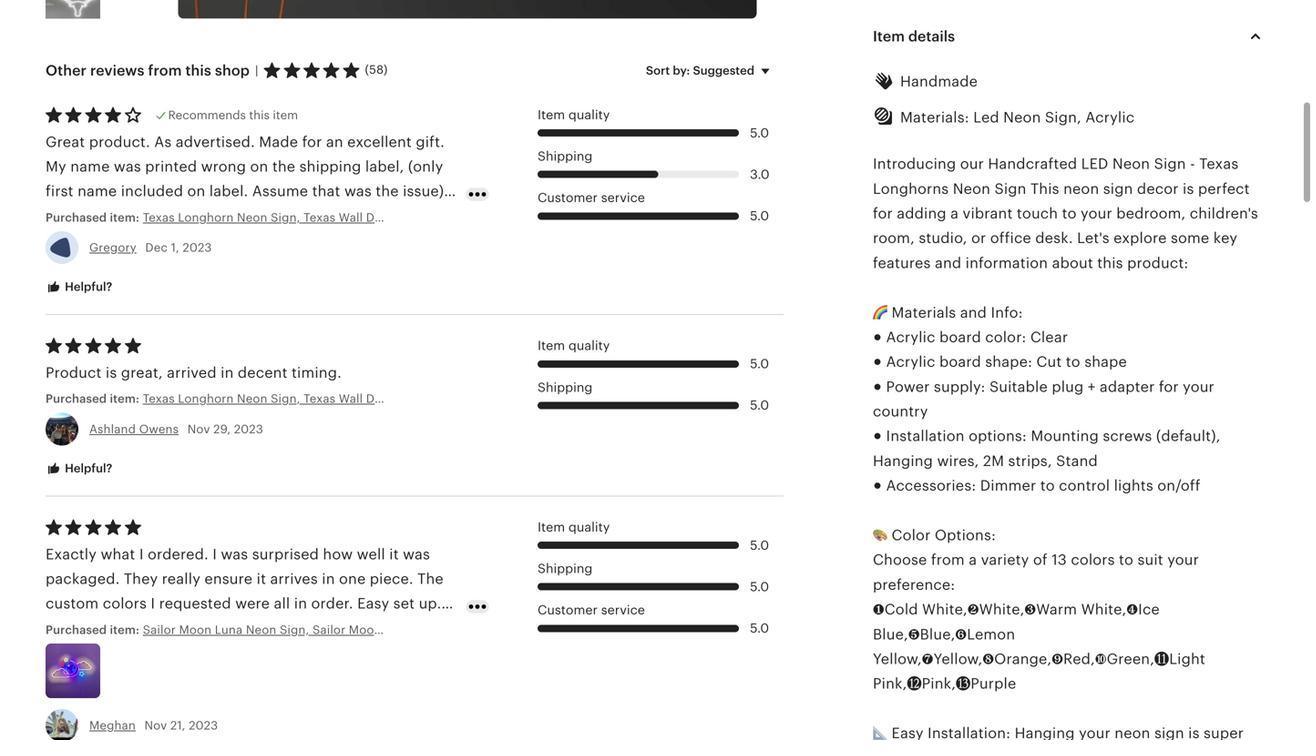 Task type: vqa. For each thing, say whether or not it's contained in the screenshot.


Task type: locate. For each thing, give the bounding box(es) containing it.
2 purchased item: texas longhorn neon sign, texas wall decor, texas longhorns wall art, texas gifts from the top
[[46, 393, 621, 406]]

would down requested at left bottom
[[172, 621, 216, 637]]

1 horizontal spatial for
[[873, 205, 893, 222]]

0 vertical spatial customer
[[538, 191, 598, 205]]

sign, down assume at the top of page
[[271, 211, 300, 225]]

0 vertical spatial your
[[1081, 205, 1113, 222]]

neon down led in the top right of the page
[[1064, 181, 1099, 197]]

1 horizontal spatial on
[[250, 159, 268, 175]]

sign, up handcrafted
[[1045, 109, 1082, 126]]

1 horizontal spatial it
[[389, 547, 399, 563]]

i right what
[[139, 547, 144, 563]]

my up himself
[[95, 646, 116, 662]]

longhorn down product is great, arrived in decent timing.
[[178, 393, 234, 406]]

customer for exactly what i ordered. i was surprised how well it was packaged. they really ensure it arrives in one piece. the custom colors i requested were all in order. easy set up. looks wonderful. would purchase from this shop again!! in fact my husband is eye balling my neon light wanting one himself now.
[[538, 604, 598, 618]]

decor
[[1137, 181, 1179, 197]]

2 vertical spatial 2023
[[189, 719, 218, 733]]

0 vertical spatial colors
[[1071, 552, 1115, 569]]

0 horizontal spatial for
[[302, 134, 322, 150]]

purchased item: texas longhorn neon sign, texas wall decor, texas longhorns wall art, texas gifts for 3.0
[[46, 211, 621, 225]]

2 horizontal spatial i
[[213, 547, 217, 563]]

purchased up fact
[[46, 624, 107, 637]]

neon
[[1064, 181, 1099, 197], [307, 646, 343, 662]]

3 quality from the top
[[569, 521, 610, 535]]

item
[[273, 108, 298, 122]]

1 vertical spatial and
[[960, 305, 987, 321]]

pick
[[119, 233, 149, 249]]

your right suit
[[1168, 552, 1199, 569]]

longhorn for 5.0
[[178, 393, 234, 406]]

materials: led neon sign, acrylic
[[900, 109, 1135, 126]]

1 vertical spatial name
[[78, 183, 117, 200]]

one down in
[[46, 671, 72, 687]]

2 vertical spatial item quality
[[538, 521, 610, 535]]

1 vertical spatial art,
[[534, 393, 555, 406]]

longhorns inside introducing our handcrafted led neon sign - texas longhorns neon sign this neon sign decor is perfect for adding a vibrant touch to your bedroom, children's room, studio, or office desk. let's explore some key features and information about this product:
[[873, 181, 949, 197]]

1 vertical spatial board
[[939, 354, 981, 371]]

1 horizontal spatial my
[[282, 646, 303, 662]]

1 vertical spatial it
[[257, 571, 266, 588]]

helpful? button for 5.0
[[32, 452, 126, 486]]

ordered.
[[148, 547, 209, 563]]

1 purchased item: texas longhorn neon sign, texas wall decor, texas longhorns wall art, texas gifts from the top
[[46, 211, 621, 225]]

this inside exactly what i ordered. i was surprised how well it was packaged. they really ensure it arrives in one piece. the custom colors i requested were all in order. easy set up. looks wonderful. would purchase from this shop again!! in fact my husband is eye balling my neon light wanting one himself now.
[[328, 621, 354, 637]]

packaged.
[[46, 571, 120, 588]]

texas inside introducing our handcrafted led neon sign - texas longhorns neon sign this neon sign decor is perfect for adding a vibrant touch to your bedroom, children's room, studio, or office desk. let's explore some key features and information about this product:
[[1199, 156, 1239, 172]]

a up studio,
[[951, 205, 959, 222]]

1 helpful? from the top
[[62, 280, 112, 294]]

helpful? down buy
[[62, 280, 112, 294]]

1 quality from the top
[[569, 108, 610, 122]]

it right well
[[389, 547, 399, 563]]

1 purchased from the top
[[46, 211, 107, 225]]

in right all on the left of page
[[294, 596, 307, 613]]

studio,
[[919, 230, 967, 247]]

purchased item: texas longhorn neon sign, texas wall decor, texas longhorns wall art, texas gifts down timing.
[[46, 393, 621, 406]]

sign, down decent at the left of page
[[271, 393, 300, 406]]

color
[[892, 528, 931, 544]]

longhorn down label.
[[178, 211, 234, 225]]

this down let's
[[1097, 255, 1123, 271]]

nov left 21,
[[144, 719, 167, 733]]

0 vertical spatial it
[[389, 547, 399, 563]]

neon right led
[[1003, 109, 1041, 126]]

1 texas longhorn neon sign, texas wall decor, texas longhorns wall art, texas gifts link from the top
[[143, 210, 621, 226]]

2 art, from the top
[[534, 393, 555, 406]]

colors inside exactly what i ordered. i was surprised how well it was packaged. they really ensure it arrives in one piece. the custom colors i requested were all in order. easy set up. looks wonderful. would purchase from this shop again!! in fact my husband is eye balling my neon light wanting one himself now.
[[103, 596, 147, 613]]

7 5.0 from the top
[[750, 622, 769, 636]]

2 vertical spatial from
[[290, 621, 324, 637]]

1 horizontal spatial from
[[290, 621, 324, 637]]

5.0
[[750, 126, 769, 140], [750, 209, 769, 223], [750, 357, 769, 371], [750, 399, 769, 413], [750, 539, 769, 553], [750, 580, 769, 595], [750, 622, 769, 636]]

shape
[[1085, 354, 1127, 371]]

purchased item: texas longhorn neon sign, texas wall decor, texas longhorns wall art, texas gifts
[[46, 211, 621, 225], [46, 393, 621, 406]]

would inside great product. as advertised. made for an excellent gift. my name was printed wrong on the shipping label, (only first name included on label. assume that was the issue) so fedex would not deliver due to an incorrect address. had to go pick up. other than that was very satisfied! would buy again.
[[46, 258, 90, 274]]

1 helpful? button from the top
[[32, 271, 126, 305]]

0 vertical spatial service
[[601, 191, 645, 205]]

label,
[[365, 159, 404, 175]]

colors inside 🎨 color options: choose from a variety of 13 colors to suit your preference: ❶cold white,❷white,❸warm white,❹ice blue,❺blue,❻lemon yellow,❼yellow,❽orange,❾red,❿green,⓫light pink,⓬pink,⓭purple
[[1071, 552, 1115, 569]]

by:
[[673, 64, 690, 77]]

on up deliver
[[187, 183, 205, 200]]

2023 right '1,'
[[183, 241, 212, 255]]

himself
[[76, 671, 128, 687]]

longhorns
[[873, 181, 949, 197], [442, 211, 504, 225], [442, 393, 504, 406]]

1 vertical spatial other
[[180, 233, 221, 249]]

shop left |
[[215, 62, 250, 79]]

light
[[347, 646, 379, 662]]

1 vertical spatial 2023
[[234, 423, 263, 436]]

1 item quality from the top
[[538, 108, 610, 122]]

1 vertical spatial nov
[[144, 719, 167, 733]]

1 vertical spatial item quality
[[538, 339, 610, 353]]

2 vertical spatial quality
[[569, 521, 610, 535]]

1 vertical spatial colors
[[103, 596, 147, 613]]

view details of this review photo by meghan image
[[46, 644, 100, 699]]

purchased item:
[[46, 624, 143, 637]]

deliver
[[188, 208, 236, 225]]

3 shipping from the top
[[538, 562, 593, 576]]

the
[[272, 159, 295, 175], [376, 183, 399, 200]]

would
[[46, 258, 90, 274], [172, 621, 216, 637]]

0 horizontal spatial a
[[951, 205, 959, 222]]

service
[[601, 191, 645, 205], [601, 604, 645, 618]]

item: up pick
[[110, 211, 139, 225]]

1 horizontal spatial colors
[[1071, 552, 1115, 569]]

2 texas longhorn neon sign, texas wall decor, texas longhorns wall art, texas gifts link from the top
[[143, 391, 621, 408]]

an up shipping
[[326, 134, 343, 150]]

1 horizontal spatial would
[[172, 621, 216, 637]]

shop down easy
[[358, 621, 393, 637]]

i up ensure
[[213, 547, 217, 563]]

neon inside introducing our handcrafted led neon sign - texas longhorns neon sign this neon sign decor is perfect for adding a vibrant touch to your bedroom, children's room, studio, or office desk. let's explore some key features and information about this product:
[[1064, 181, 1099, 197]]

2 longhorn from the top
[[178, 393, 234, 406]]

art, for 5.0
[[534, 393, 555, 406]]

and left info:
[[960, 305, 987, 321]]

-
[[1190, 156, 1195, 172]]

that down shipping
[[312, 183, 340, 200]]

1 vertical spatial longhorn
[[178, 393, 234, 406]]

0 horizontal spatial an
[[290, 208, 307, 225]]

2023 for meghan nov 21, 2023
[[189, 719, 218, 733]]

sort
[[646, 64, 670, 77]]

2 vertical spatial your
[[1168, 552, 1199, 569]]

customer service for great product. as advertised. made for an excellent gift. my name was printed wrong on the shipping label, (only first name included on label. assume that was the issue) so fedex would not deliver due to an incorrect address. had to go pick up. other than that was very satisfied! would buy again.
[[538, 191, 645, 205]]

🎨
[[873, 528, 888, 544]]

1 customer service from the top
[[538, 191, 645, 205]]

1 vertical spatial a
[[969, 552, 977, 569]]

to inside 🎨 color options: choose from a variety of 13 colors to suit your preference: ❶cold white,❷white,❸warm white,❹ice blue,❺blue,❻lemon yellow,❼yellow,❽orange,❾red,❿green,⓫light pink,⓬pink,⓭purple
[[1119, 552, 1134, 569]]

1 horizontal spatial sign
[[1154, 156, 1186, 172]]

2023 right 21,
[[189, 719, 218, 733]]

purchased item: texas longhorn neon sign, texas wall decor, texas longhorns wall art, texas gifts up the "very"
[[46, 211, 621, 225]]

1 vertical spatial neon
[[307, 646, 343, 662]]

1 art, from the top
[[534, 211, 555, 225]]

this
[[1031, 181, 1060, 197]]

is left great,
[[106, 365, 117, 381]]

quality for exactly what i ordered. i was surprised how well it was packaged. they really ensure it arrives in one piece. the custom colors i requested were all in order. easy set up. looks wonderful. would purchase from this shop again!! in fact my husband is eye balling my neon light wanting one himself now.
[[569, 521, 610, 535]]

service for exactly what i ordered. i was surprised how well it was packaged. they really ensure it arrives in one piece. the custom colors i requested were all in order. easy set up. looks wonderful. would purchase from this shop again!! in fact my husband is eye balling my neon light wanting one himself now.
[[601, 604, 645, 618]]

1 decor, from the top
[[366, 211, 404, 225]]

1 vertical spatial up.
[[419, 596, 441, 613]]

to left suit
[[1119, 552, 1134, 569]]

1 ● from the top
[[873, 329, 882, 346]]

this
[[185, 62, 211, 79], [249, 108, 270, 122], [1097, 255, 1123, 271], [328, 621, 354, 637]]

13
[[1052, 552, 1067, 569]]

one down how
[[339, 571, 366, 588]]

purchased up had
[[46, 211, 107, 225]]

blue,❺blue,❻lemon
[[873, 627, 1015, 643]]

acrylic down 'materials'
[[886, 329, 935, 346]]

helpful? for 5.0
[[62, 462, 112, 476]]

gregory
[[89, 241, 137, 255]]

your up (default), at bottom
[[1183, 379, 1215, 395]]

your inside introducing our handcrafted led neon sign - texas longhorns neon sign this neon sign decor is perfect for adding a vibrant touch to your bedroom, children's room, studio, or office desk. let's explore some key features and information about this product:
[[1081, 205, 1113, 222]]

1 horizontal spatial a
[[969, 552, 977, 569]]

for up room,
[[873, 205, 893, 222]]

2 service from the top
[[601, 604, 645, 618]]

purchased down product at the left of page
[[46, 393, 107, 406]]

your up let's
[[1081, 205, 1113, 222]]

texas longhorn neon sign, texas wall decor, texas longhorns wall art, texas gifts link down timing.
[[143, 391, 621, 408]]

up. down the
[[419, 596, 441, 613]]

1 vertical spatial from
[[931, 552, 965, 569]]

0 horizontal spatial colors
[[103, 596, 147, 613]]

your
[[1081, 205, 1113, 222], [1183, 379, 1215, 395], [1168, 552, 1199, 569]]

the down label, in the top of the page
[[376, 183, 399, 200]]

meghan nov 21, 2023
[[89, 719, 218, 733]]

info:
[[991, 305, 1023, 321]]

name
[[70, 159, 110, 175], [78, 183, 117, 200]]

2 vertical spatial is
[[185, 646, 197, 662]]

|
[[255, 64, 258, 77]]

helpful? down ashland
[[62, 462, 112, 476]]

neon left light
[[307, 646, 343, 662]]

is down -
[[1183, 181, 1194, 197]]

colors up wonderful.
[[103, 596, 147, 613]]

texas longhorn neon sign, texas wall decor, texas longhorns wall art, texas gifts link for 3.0
[[143, 210, 621, 226]]

1 horizontal spatial that
[[312, 183, 340, 200]]

decor, for 5.0
[[366, 393, 404, 406]]

from right reviews
[[148, 62, 182, 79]]

2 purchased from the top
[[46, 393, 107, 406]]

2 decor, from the top
[[366, 393, 404, 406]]

is inside exactly what i ordered. i was surprised how well it was packaged. they really ensure it arrives in one piece. the custom colors i requested were all in order. easy set up. looks wonderful. would purchase from this shop again!! in fact my husband is eye balling my neon light wanting one himself now.
[[185, 646, 197, 662]]

eye
[[201, 646, 226, 662]]

that down due on the top of the page
[[261, 233, 289, 249]]

and inside introducing our handcrafted led neon sign - texas longhorns neon sign this neon sign decor is perfect for adding a vibrant touch to your bedroom, children's room, studio, or office desk. let's explore some key features and information about this product:
[[935, 255, 962, 271]]

nov left 29,
[[187, 423, 210, 436]]

0 vertical spatial item:
[[110, 211, 139, 225]]

to down assume at the top of page
[[271, 208, 286, 225]]

1 vertical spatial purchased
[[46, 393, 107, 406]]

an down assume at the top of page
[[290, 208, 307, 225]]

lights
[[1114, 478, 1154, 494]]

i down they
[[151, 596, 155, 613]]

3 item quality from the top
[[538, 521, 610, 535]]

other right '1,'
[[180, 233, 221, 249]]

1 service from the top
[[601, 191, 645, 205]]

2023 right 29,
[[234, 423, 263, 436]]

colors right 13
[[1071, 552, 1115, 569]]

1 horizontal spatial neon
[[1064, 181, 1099, 197]]

1 vertical spatial would
[[172, 621, 216, 637]]

board
[[939, 329, 981, 346], [939, 354, 981, 371]]

from down options: on the right bottom of the page
[[931, 552, 965, 569]]

1 my from the left
[[95, 646, 116, 662]]

up. inside exactly what i ordered. i was surprised how well it was packaged. they really ensure it arrives in one piece. the custom colors i requested were all in order. easy set up. looks wonderful. would purchase from this shop again!! in fact my husband is eye balling my neon light wanting one himself now.
[[419, 596, 441, 613]]

ashland owens nov 29, 2023
[[89, 423, 263, 436]]

your inside 🎨 color options: choose from a variety of 13 colors to suit your preference: ❶cold white,❷white,❸warm white,❹ice blue,❺blue,❻lemon yellow,❼yellow,❽orange,❾red,❿green,⓫light pink,⓬pink,⓭purple
[[1168, 552, 1199, 569]]

sign left -
[[1154, 156, 1186, 172]]

would down had
[[46, 258, 90, 274]]

up. down not
[[153, 233, 176, 249]]

2 customer from the top
[[538, 604, 598, 618]]

first
[[46, 183, 74, 200]]

purchased item: texas longhorn neon sign, texas wall decor, texas longhorns wall art, texas gifts for 5.0
[[46, 393, 621, 406]]

helpful? button down ashland
[[32, 452, 126, 486]]

0 vertical spatial longhorns
[[873, 181, 949, 197]]

for right adapter
[[1159, 379, 1179, 395]]

up.
[[153, 233, 176, 249], [419, 596, 441, 613]]

0 vertical spatial would
[[46, 258, 90, 274]]

name up fedex
[[78, 183, 117, 200]]

easy
[[357, 596, 389, 613]]

+
[[1088, 379, 1096, 395]]

2 ● from the top
[[873, 354, 882, 371]]

in right the arrived
[[221, 365, 234, 381]]

white,❷white,❸warm
[[922, 602, 1077, 618]]

2 horizontal spatial for
[[1159, 379, 1179, 395]]

exactly what i ordered. i was surprised how well it was packaged. they really ensure it arrives in one piece. the custom colors i requested were all in order. easy set up. looks wonderful. would purchase from this shop again!! in fact my husband is eye balling my neon light wanting one himself now.
[[46, 547, 445, 687]]

it up the were
[[257, 571, 266, 588]]

to up desk. at right top
[[1062, 205, 1077, 222]]

1 vertical spatial one
[[46, 671, 72, 687]]

set
[[393, 596, 415, 613]]

0 vertical spatial neon
[[1064, 181, 1099, 197]]

1 horizontal spatial the
[[376, 183, 399, 200]]

1 longhorn from the top
[[178, 211, 234, 225]]

0 vertical spatial purchased
[[46, 211, 107, 225]]

to
[[1062, 205, 1077, 222], [271, 208, 286, 225], [78, 233, 93, 249], [1066, 354, 1081, 371], [1040, 478, 1055, 494], [1119, 552, 1134, 569]]

my right balling in the left bottom of the page
[[282, 646, 303, 662]]

0 vertical spatial texas longhorn neon sign, texas wall decor, texas longhorns wall art, texas gifts link
[[143, 210, 621, 226]]

0 vertical spatial up.
[[153, 233, 176, 249]]

helpful? button down had
[[32, 271, 126, 305]]

hanging
[[873, 453, 933, 470]]

2 customer service from the top
[[538, 604, 645, 618]]

for inside introducing our handcrafted led neon sign - texas longhorns neon sign this neon sign decor is perfect for adding a vibrant touch to your bedroom, children's room, studio, or office desk. let's explore some key features and information about this product:
[[873, 205, 893, 222]]

0 vertical spatial shop
[[215, 62, 250, 79]]

0 vertical spatial purchased item: texas longhorn neon sign, texas wall decor, texas longhorns wall art, texas gifts
[[46, 211, 621, 225]]

0 horizontal spatial up.
[[153, 233, 176, 249]]

neon inside exactly what i ordered. i was surprised how well it was packaged. they really ensure it arrives in one piece. the custom colors i requested were all in order. easy set up. looks wonderful. would purchase from this shop again!! in fact my husband is eye balling my neon light wanting one himself now.
[[307, 646, 343, 662]]

2023
[[183, 241, 212, 255], [234, 423, 263, 436], [189, 719, 218, 733]]

acrylic up power
[[886, 354, 935, 371]]

and down studio,
[[935, 255, 962, 271]]

0 vertical spatial that
[[312, 183, 340, 200]]

shipping for exactly what i ordered. i was surprised how well it was packaged. they really ensure it arrives in one piece. the custom colors i requested were all in order. easy set up. looks wonderful. would purchase from this shop again!! in fact my husband is eye balling my neon light wanting one himself now.
[[538, 562, 593, 576]]

1 vertical spatial is
[[106, 365, 117, 381]]

0 vertical spatial board
[[939, 329, 981, 346]]

1 vertical spatial sign,
[[271, 211, 300, 225]]

customer service
[[538, 191, 645, 205], [538, 604, 645, 618]]

0 vertical spatial sign,
[[1045, 109, 1082, 126]]

2 shipping from the top
[[538, 381, 593, 395]]

2 helpful? button from the top
[[32, 452, 126, 486]]

1 horizontal spatial an
[[326, 134, 343, 150]]

1 shipping from the top
[[538, 150, 593, 164]]

item
[[873, 28, 905, 45], [538, 108, 565, 122], [538, 339, 565, 353], [538, 521, 565, 535]]

2 vertical spatial longhorns
[[442, 393, 504, 406]]

key
[[1214, 230, 1238, 247]]

sort by: suggested button
[[632, 51, 790, 90]]

a inside introducing our handcrafted led neon sign - texas longhorns neon sign this neon sign decor is perfect for adding a vibrant touch to your bedroom, children's room, studio, or office desk. let's explore some key features and information about this product:
[[951, 205, 959, 222]]

1 vertical spatial texas longhorn neon sign, texas wall decor, texas longhorns wall art, texas gifts link
[[143, 391, 621, 408]]

0 horizontal spatial my
[[95, 646, 116, 662]]

1 vertical spatial customer service
[[538, 604, 645, 618]]

2 helpful? from the top
[[62, 462, 112, 476]]

item: up husband on the left bottom of the page
[[110, 624, 139, 637]]

0 vertical spatial item quality
[[538, 108, 610, 122]]

cut
[[1037, 354, 1062, 371]]

from down order.
[[290, 621, 324, 637]]

neon down our
[[953, 181, 991, 197]]

1 horizontal spatial in
[[294, 596, 307, 613]]

1 vertical spatial shipping
[[538, 381, 593, 395]]

2 vertical spatial in
[[294, 596, 307, 613]]

the up assume at the top of page
[[272, 159, 295, 175]]

neon up sign
[[1113, 156, 1150, 172]]

was down product.
[[114, 159, 141, 175]]

0 vertical spatial shipping
[[538, 150, 593, 164]]

for up shipping
[[302, 134, 322, 150]]

your inside 🌈 materials and info: ● acrylic board color: clear ● acrylic board shape: cut to shape ● power supply: suitable plug + adapter for your country ● installation options: mounting screws (default), hanging wires, 2m strips, stand ● accessories: dimmer to control lights on/off
[[1183, 379, 1215, 395]]

0 vertical spatial for
[[302, 134, 322, 150]]

name right my at the top left of the page
[[70, 159, 110, 175]]

texas longhorn neon sign, texas wall decor, texas longhorns wall art, texas gifts link up satisfied!
[[143, 210, 621, 226]]

is
[[1183, 181, 1194, 197], [106, 365, 117, 381], [185, 646, 197, 662]]

purchased
[[46, 211, 107, 225], [46, 393, 107, 406], [46, 624, 107, 637]]

was up the
[[403, 547, 430, 563]]

for inside 🌈 materials and info: ● acrylic board color: clear ● acrylic board shape: cut to shape ● power supply: suitable plug + adapter for your country ● installation options: mounting screws (default), hanging wires, 2m strips, stand ● accessories: dimmer to control lights on/off
[[1159, 379, 1179, 395]]

acrylic up led in the top right of the page
[[1086, 109, 1135, 126]]

0 horizontal spatial sign
[[995, 181, 1027, 197]]

2 gifts from the top
[[594, 393, 621, 406]]

2m
[[983, 453, 1004, 470]]

1 item: from the top
[[110, 211, 139, 225]]

0 vertical spatial art,
[[534, 211, 555, 225]]

1 vertical spatial helpful?
[[62, 462, 112, 476]]

item: down great,
[[110, 393, 139, 406]]

1 vertical spatial your
[[1183, 379, 1215, 395]]

shipping
[[538, 150, 593, 164], [538, 381, 593, 395], [538, 562, 593, 576]]

this down order.
[[328, 621, 354, 637]]

bedroom,
[[1117, 205, 1186, 222]]

2 horizontal spatial is
[[1183, 181, 1194, 197]]

a down options: on the right bottom of the page
[[969, 552, 977, 569]]

it
[[389, 547, 399, 563], [257, 571, 266, 588]]

0 vertical spatial one
[[339, 571, 366, 588]]

1 vertical spatial in
[[322, 571, 335, 588]]

6 5.0 from the top
[[750, 580, 769, 595]]

now.
[[132, 671, 166, 687]]

sign down handcrafted
[[995, 181, 1027, 197]]

board up supply:
[[939, 354, 981, 371]]

gifts for 5.0
[[594, 393, 621, 406]]

in up order.
[[322, 571, 335, 588]]

dimmer
[[980, 478, 1036, 494]]

piece.
[[370, 571, 413, 588]]

surprised
[[252, 547, 319, 563]]

1 customer from the top
[[538, 191, 598, 205]]

1 gifts from the top
[[594, 211, 621, 225]]

1 board from the top
[[939, 329, 981, 346]]

1 vertical spatial quality
[[569, 339, 610, 353]]

0 horizontal spatial that
[[261, 233, 289, 249]]

country
[[873, 404, 928, 420]]

0 horizontal spatial on
[[187, 183, 205, 200]]

board down 'materials'
[[939, 329, 981, 346]]

custom
[[46, 596, 99, 613]]

2 item: from the top
[[110, 393, 139, 406]]

is left eye
[[185, 646, 197, 662]]

2 quality from the top
[[569, 339, 610, 353]]

materials
[[892, 305, 956, 321]]

nov
[[187, 423, 210, 436], [144, 719, 167, 733]]

0 vertical spatial nov
[[187, 423, 210, 436]]

information
[[966, 255, 1048, 271]]

product is great, arrived in decent timing.
[[46, 365, 342, 381]]

recommends
[[168, 108, 246, 122]]

great
[[46, 134, 85, 150]]

2 vertical spatial sign,
[[271, 393, 300, 406]]

gregory link
[[89, 241, 137, 255]]

accessories:
[[886, 478, 976, 494]]

on down made
[[250, 159, 268, 175]]

other left reviews
[[46, 62, 87, 79]]

1 vertical spatial acrylic
[[886, 329, 935, 346]]

item: for 5.0
[[110, 393, 139, 406]]

🌈 materials and info: ● acrylic board color: clear ● acrylic board shape: cut to shape ● power supply: suitable plug + adapter for your country ● installation options: mounting screws (default), hanging wires, 2m strips, stand ● accessories: dimmer to control lights on/off
[[873, 305, 1221, 494]]



Task type: describe. For each thing, give the bounding box(es) containing it.
0 vertical spatial on
[[250, 159, 268, 175]]

(only
[[408, 159, 443, 175]]

great product. as advertised. made for an excellent gift. my name was printed wrong on the shipping label, (only first name included on label. assume that was the issue) so fedex would not deliver due to an incorrect address. had to go pick up. other than that was very satisfied! would buy again.
[[46, 134, 445, 274]]

29,
[[213, 423, 231, 436]]

suit
[[1138, 552, 1164, 569]]

led
[[973, 109, 999, 126]]

a inside 🎨 color options: choose from a variety of 13 colors to suit your preference: ❶cold white,❷white,❸warm white,❹ice blue,❺blue,❻lemon yellow,❼yellow,❽orange,❾red,❿green,⓫light pink,⓬pink,⓭purple
[[969, 552, 977, 569]]

would inside exactly what i ordered. i was surprised how well it was packaged. they really ensure it arrives in one piece. the custom colors i requested were all in order. easy set up. looks wonderful. would purchase from this shop again!! in fact my husband is eye balling my neon light wanting one himself now.
[[172, 621, 216, 637]]

order.
[[311, 596, 353, 613]]

this inside introducing our handcrafted led neon sign - texas longhorns neon sign this neon sign decor is perfect for adding a vibrant touch to your bedroom, children's room, studio, or office desk. let's explore some key features and information about this product:
[[1097, 255, 1123, 271]]

helpful? button for 3.0
[[32, 271, 126, 305]]

exactly
[[46, 547, 97, 563]]

was up incorrect
[[344, 183, 372, 200]]

0 horizontal spatial is
[[106, 365, 117, 381]]

were
[[235, 596, 270, 613]]

very
[[324, 233, 355, 249]]

2023 for gregory dec 1, 2023
[[183, 241, 212, 255]]

as
[[154, 134, 172, 150]]

strips,
[[1008, 453, 1052, 470]]

sign, for 5.0
[[271, 393, 300, 406]]

0 vertical spatial from
[[148, 62, 182, 79]]

item quality for great product. as advertised. made for an excellent gift. my name was printed wrong on the shipping label, (only first name included on label. assume that was the issue) so fedex would not deliver due to an incorrect address. had to go pick up. other than that was very satisfied! would buy again.
[[538, 108, 610, 122]]

2 vertical spatial acrylic
[[886, 354, 935, 371]]

3 purchased from the top
[[46, 624, 107, 637]]

satisfied!
[[359, 233, 423, 249]]

children's
[[1190, 205, 1258, 222]]

1 horizontal spatial nov
[[187, 423, 210, 436]]

suggested
[[693, 64, 755, 77]]

shipping for great product. as advertised. made for an excellent gift. my name was printed wrong on the shipping label, (only first name included on label. assume that was the issue) so fedex would not deliver due to an incorrect address. had to go pick up. other than that was very satisfied! would buy again.
[[538, 150, 593, 164]]

in
[[46, 646, 59, 662]]

sort by: suggested
[[646, 64, 755, 77]]

1 vertical spatial the
[[376, 183, 399, 200]]

let's
[[1077, 230, 1110, 247]]

again!!
[[397, 621, 445, 637]]

0 vertical spatial an
[[326, 134, 343, 150]]

texas longhorn neon sign, texas wall decor, texas longhorns wall art, texas gifts link for 5.0
[[143, 391, 621, 408]]

0 horizontal spatial one
[[46, 671, 72, 687]]

from inside exactly what i ordered. i was surprised how well it was packaged. they really ensure it arrives in one piece. the custom colors i requested were all in order. easy set up. looks wonderful. would purchase from this shop again!! in fact my husband is eye balling my neon light wanting one himself now.
[[290, 621, 324, 637]]

address.
[[380, 208, 440, 225]]

0 horizontal spatial shop
[[215, 62, 250, 79]]

options:
[[935, 528, 996, 544]]

yellow,❼yellow,❽orange,❾red,❿green,⓫light
[[873, 652, 1206, 668]]

and inside 🌈 materials and info: ● acrylic board color: clear ● acrylic board shape: cut to shape ● power supply: suitable plug + adapter for your country ● installation options: mounting screws (default), hanging wires, 2m strips, stand ● accessories: dimmer to control lights on/off
[[960, 305, 987, 321]]

suitable
[[990, 379, 1048, 395]]

longhorns for 5.0
[[442, 393, 504, 406]]

2 item quality from the top
[[538, 339, 610, 353]]

3 item: from the top
[[110, 624, 139, 637]]

was left the "very"
[[293, 233, 320, 249]]

for inside great product. as advertised. made for an excellent gift. my name was printed wrong on the shipping label, (only first name included on label. assume that was the issue) so fedex would not deliver due to an incorrect address. had to go pick up. other than that was very satisfied! would buy again.
[[302, 134, 322, 150]]

balling
[[230, 646, 278, 662]]

white,❹ice
[[1081, 602, 1160, 618]]

requested
[[159, 596, 231, 613]]

how
[[323, 547, 353, 563]]

up. inside great product. as advertised. made for an excellent gift. my name was printed wrong on the shipping label, (only first name included on label. assume that was the issue) so fedex would not deliver due to an incorrect address. had to go pick up. other than that was very satisfied! would buy again.
[[153, 233, 176, 249]]

ensure
[[205, 571, 253, 588]]

5 5.0 from the top
[[750, 539, 769, 553]]

0 vertical spatial other
[[46, 62, 87, 79]]

(default),
[[1156, 429, 1221, 445]]

art, for 3.0
[[534, 211, 555, 225]]

supply:
[[934, 379, 986, 395]]

1 vertical spatial that
[[261, 233, 289, 249]]

fact
[[63, 646, 91, 662]]

service for great product. as advertised. made for an excellent gift. my name was printed wrong on the shipping label, (only first name included on label. assume that was the issue) so fedex would not deliver due to an incorrect address. had to go pick up. other than that was very satisfied! would buy again.
[[601, 191, 645, 205]]

longhorn for 3.0
[[178, 211, 234, 225]]

not
[[160, 208, 184, 225]]

4 5.0 from the top
[[750, 399, 769, 413]]

fedex
[[66, 208, 109, 225]]

item quality for exactly what i ordered. i was surprised how well it was packaged. they really ensure it arrives in one piece. the custom colors i requested were all in order. easy set up. looks wonderful. would purchase from this shop again!! in fact my husband is eye balling my neon light wanting one himself now.
[[538, 521, 610, 535]]

3 ● from the top
[[873, 379, 882, 395]]

customer service for exactly what i ordered. i was surprised how well it was packaged. they really ensure it arrives in one piece. the custom colors i requested were all in order. easy set up. looks wonderful. would purchase from this shop again!! in fact my husband is eye balling my neon light wanting one himself now.
[[538, 604, 645, 618]]

gift.
[[416, 134, 445, 150]]

installation
[[886, 429, 965, 445]]

assume
[[252, 183, 308, 200]]

wrong
[[201, 159, 246, 175]]

1,
[[171, 241, 179, 255]]

longhorns for 3.0
[[442, 211, 504, 225]]

issue)
[[403, 183, 444, 200]]

room,
[[873, 230, 915, 247]]

ashland
[[89, 423, 136, 436]]

3.0
[[750, 168, 770, 182]]

21,
[[170, 719, 185, 733]]

reviews
[[90, 62, 145, 79]]

again.
[[125, 258, 168, 274]]

well
[[357, 547, 385, 563]]

of
[[1033, 552, 1048, 569]]

to inside introducing our handcrafted led neon sign - texas longhorns neon sign this neon sign decor is perfect for adding a vibrant touch to your bedroom, children's room, studio, or office desk. let's explore some key features and information about this product:
[[1062, 205, 1077, 222]]

item details
[[873, 28, 955, 45]]

1 horizontal spatial one
[[339, 571, 366, 588]]

purchased for 5.0
[[46, 393, 107, 406]]

item: for 3.0
[[110, 211, 139, 225]]

details
[[908, 28, 955, 45]]

0 horizontal spatial the
[[272, 159, 295, 175]]

shop inside exactly what i ordered. i was surprised how well it was packaged. they really ensure it arrives in one piece. the custom colors i requested were all in order. easy set up. looks wonderful. would purchase from this shop again!! in fact my husband is eye balling my neon light wanting one himself now.
[[358, 621, 393, 637]]

texas longhorn neon sign texas wall decor texas longhorns image 10 image
[[46, 0, 100, 36]]

2 board from the top
[[939, 354, 981, 371]]

meghan link
[[89, 719, 136, 733]]

our
[[960, 156, 984, 172]]

handmade
[[900, 74, 978, 90]]

wires,
[[937, 453, 979, 470]]

all
[[274, 596, 290, 613]]

is inside introducing our handcrafted led neon sign - texas longhorns neon sign this neon sign decor is perfect for adding a vibrant touch to your bedroom, children's room, studio, or office desk. let's explore some key features and information about this product:
[[1183, 181, 1194, 197]]

on/off
[[1158, 478, 1201, 494]]

to left go
[[78, 233, 93, 249]]

was up ensure
[[221, 547, 248, 563]]

0 vertical spatial name
[[70, 159, 110, 175]]

product:
[[1127, 255, 1189, 271]]

neon up than
[[237, 211, 268, 225]]

printed
[[145, 159, 197, 175]]

1 5.0 from the top
[[750, 126, 769, 140]]

item inside item details "dropdown button"
[[873, 28, 905, 45]]

shipping
[[299, 159, 361, 175]]

gifts for 3.0
[[594, 211, 621, 225]]

0 vertical spatial in
[[221, 365, 234, 381]]

1 horizontal spatial i
[[151, 596, 155, 613]]

purchased for 3.0
[[46, 211, 107, 225]]

0 vertical spatial sign
[[1154, 156, 1186, 172]]

the
[[417, 571, 444, 588]]

helpful? for 3.0
[[62, 280, 112, 294]]

neon down decent at the left of page
[[237, 393, 268, 406]]

2 my from the left
[[282, 646, 303, 662]]

adding
[[897, 205, 947, 222]]

looks
[[46, 621, 87, 637]]

introducing
[[873, 156, 956, 172]]

explore
[[1114, 230, 1167, 247]]

sign, for 3.0
[[271, 211, 300, 225]]

2 5.0 from the top
[[750, 209, 769, 223]]

mounting
[[1031, 429, 1099, 445]]

screws
[[1103, 429, 1152, 445]]

0 vertical spatial acrylic
[[1086, 109, 1135, 126]]

arrived
[[167, 365, 217, 381]]

this up "recommends"
[[185, 62, 211, 79]]

5 ● from the top
[[873, 478, 882, 494]]

sign
[[1103, 181, 1133, 197]]

wonderful.
[[91, 621, 168, 637]]

2 horizontal spatial in
[[322, 571, 335, 588]]

other inside great product. as advertised. made for an excellent gift. my name was printed wrong on the shipping label, (only first name included on label. assume that was the issue) so fedex would not deliver due to an incorrect address. had to go pick up. other than that was very satisfied! would buy again.
[[180, 233, 221, 249]]

customer for great product. as advertised. made for an excellent gift. my name was printed wrong on the shipping label, (only first name included on label. assume that was the issue) so fedex would not deliver due to an incorrect address. had to go pick up. other than that was very satisfied! would buy again.
[[538, 191, 598, 205]]

0 horizontal spatial nov
[[144, 719, 167, 733]]

introducing our handcrafted led neon sign - texas longhorns neon sign this neon sign decor is perfect for adding a vibrant touch to your bedroom, children's room, studio, or office desk. let's explore some key features and information about this product:
[[873, 156, 1258, 271]]

3 5.0 from the top
[[750, 357, 769, 371]]

what
[[101, 547, 135, 563]]

quality for great product. as advertised. made for an excellent gift. my name was printed wrong on the shipping label, (only first name included on label. assume that was the issue) so fedex would not deliver due to an incorrect address. had to go pick up. other than that was very satisfied! would buy again.
[[569, 108, 610, 122]]

clear
[[1030, 329, 1068, 346]]

some
[[1171, 230, 1210, 247]]

product
[[46, 365, 102, 381]]

this left item
[[249, 108, 270, 122]]

arrives
[[270, 571, 318, 588]]

would
[[113, 208, 156, 225]]

had
[[46, 233, 74, 249]]

excellent
[[347, 134, 412, 150]]

variety
[[981, 552, 1029, 569]]

decor, for 3.0
[[366, 211, 404, 225]]

stand
[[1056, 453, 1098, 470]]

they
[[124, 571, 158, 588]]

to right cut
[[1066, 354, 1081, 371]]

1 vertical spatial an
[[290, 208, 307, 225]]

advertised.
[[176, 134, 255, 150]]

label.
[[209, 183, 248, 200]]

husband
[[120, 646, 181, 662]]

🌈
[[873, 305, 888, 321]]

from inside 🎨 color options: choose from a variety of 13 colors to suit your preference: ❶cold white,❷white,❸warm white,❹ice blue,❺blue,❻lemon yellow,❼yellow,❽orange,❾red,❿green,⓫light pink,⓬pink,⓭purple
[[931, 552, 965, 569]]

1 vertical spatial on
[[187, 183, 205, 200]]

to down strips,
[[1040, 478, 1055, 494]]

desk.
[[1035, 230, 1073, 247]]

0 horizontal spatial i
[[139, 547, 144, 563]]

4 ● from the top
[[873, 429, 882, 445]]



